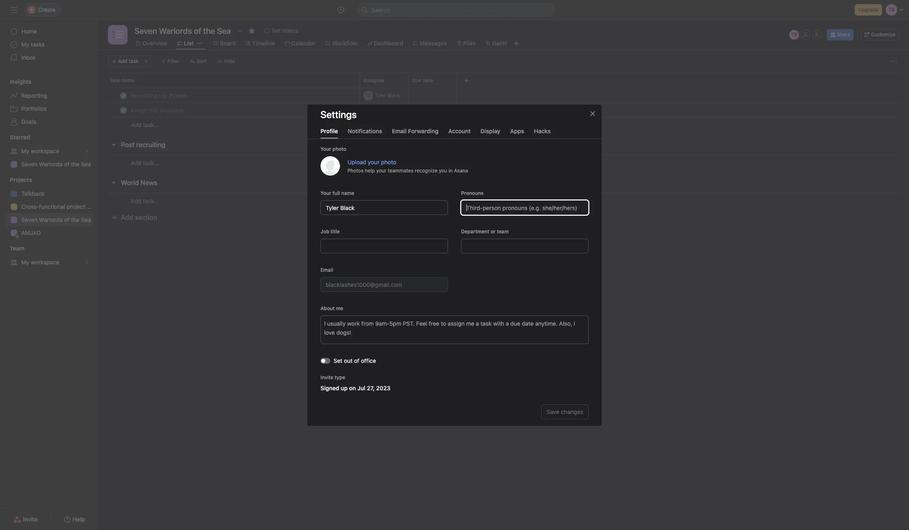 Task type: describe. For each thing, give the bounding box(es) containing it.
add task… button inside header untitled section tree grid
[[131, 121, 159, 130]]

workflow link
[[326, 39, 358, 48]]

overview
[[142, 40, 168, 47]]

invite type signed up on jul 27, 2023
[[321, 374, 391, 392]]

share
[[837, 31, 851, 38]]

display button
[[481, 127, 501, 138]]

job
[[321, 228, 329, 235]]

Recruiting top Pirates text field
[[129, 91, 190, 100]]

upload your photo photos help your teammates recognize you in asana
[[348, 158, 468, 173]]

portfolios link
[[5, 102, 93, 115]]

task
[[110, 77, 120, 83]]

of inside starred "element"
[[64, 161, 69, 168]]

task
[[129, 58, 138, 64]]

your full name
[[321, 190, 354, 196]]

black
[[388, 92, 400, 98]]

gantt link
[[486, 39, 507, 48]]

team
[[497, 228, 509, 235]]

job title
[[321, 228, 340, 235]]

your for settings
[[321, 146, 331, 152]]

messages
[[420, 40, 447, 47]]

my for my workspace link inside the starred "element"
[[21, 148, 29, 155]]

on
[[349, 385, 356, 392]]

about
[[321, 305, 335, 311]]

gantt
[[492, 40, 507, 47]]

save
[[547, 408, 560, 415]]

2 seven warlords of the sea link from the top
[[5, 213, 93, 227]]

talkback
[[21, 190, 45, 197]]

plan
[[87, 203, 98, 210]]

team button
[[0, 245, 24, 253]]

invite for invite type signed up on jul 27, 2023
[[321, 374, 334, 381]]

inbox link
[[5, 51, 93, 64]]

list link
[[177, 39, 194, 48]]

upgrade
[[859, 7, 879, 13]]

asana
[[454, 167, 468, 173]]

department or team
[[461, 228, 509, 235]]

or
[[491, 228, 496, 235]]

email for email
[[321, 267, 333, 273]]

project
[[67, 203, 85, 210]]

set
[[334, 357, 343, 364]]

save changes
[[547, 408, 584, 415]]

task name
[[110, 77, 134, 83]]

files link
[[457, 39, 476, 48]]

remove from starred image
[[249, 27, 255, 34]]

tyler black
[[375, 92, 400, 98]]

upload new photo image
[[321, 156, 340, 176]]

reporting link
[[5, 89, 93, 102]]

add task… row for post recruiting
[[98, 155, 909, 171]]

starred
[[10, 134, 30, 141]]

add task button
[[108, 56, 142, 67]]

inbox
[[21, 54, 36, 61]]

completed image for "assign hq locations" text field
[[119, 105, 128, 115]]

projects button
[[0, 176, 32, 184]]

messages link
[[413, 39, 447, 48]]

seven warlords of the sea for 2nd seven warlords of the sea link from the bottom of the page
[[21, 161, 91, 168]]

I usually work from 9am-5pm PST. Feel free to assign me a task with a due date anytime. Also, I love dogs! text field
[[321, 315, 589, 344]]

0 vertical spatial your
[[368, 158, 380, 165]]

invite for invite
[[23, 516, 38, 523]]

timeline
[[252, 40, 275, 47]]

tb inside row
[[365, 92, 372, 98]]

sea for 2nd seven warlords of the sea link from the bottom of the page
[[81, 161, 91, 168]]

changes
[[561, 408, 584, 415]]

row containing task name
[[98, 73, 909, 88]]

invite button
[[8, 512, 43, 527]]

list image
[[113, 30, 123, 40]]

news
[[141, 179, 157, 186]]

projects
[[10, 176, 32, 183]]

the for 2nd seven warlords of the sea link from the bottom of the page
[[71, 161, 79, 168]]

upload your photo button
[[348, 158, 397, 165]]

add left section on the left of the page
[[121, 214, 133, 221]]

world news button
[[121, 175, 157, 190]]

set out of office
[[334, 357, 376, 364]]

amjad
[[21, 229, 41, 236]]

help
[[365, 167, 375, 173]]

date
[[423, 77, 433, 83]]

reporting
[[21, 92, 47, 99]]

world news
[[121, 179, 157, 186]]

photo inside 'upload your photo photos help your teammates recognize you in asana'
[[381, 158, 397, 165]]

display
[[481, 127, 501, 134]]

share button
[[827, 29, 854, 40]]

post
[[121, 141, 135, 148]]

sea for second seven warlords of the sea link from the top
[[81, 216, 91, 223]]

tb inside button
[[791, 31, 798, 38]]

my for my tasks link
[[21, 41, 29, 48]]

your photo
[[321, 146, 346, 152]]

workspace for my workspace link in the teams element
[[31, 259, 59, 266]]

dashboard
[[374, 40, 404, 47]]

cross-functional project plan
[[21, 203, 98, 210]]

tasks
[[31, 41, 45, 48]]

insights button
[[0, 78, 31, 86]]

talkback link
[[5, 187, 93, 200]]

add task… for news
[[131, 197, 159, 204]]

global element
[[0, 20, 98, 69]]

notifications button
[[348, 127, 382, 138]]

Completed checkbox
[[119, 105, 128, 115]]

save changes button
[[542, 405, 589, 419]]



Task type: locate. For each thing, give the bounding box(es) containing it.
jul
[[358, 385, 366, 392]]

my workspace link inside starred "element"
[[5, 145, 93, 158]]

warlords inside starred "element"
[[39, 161, 63, 168]]

tb button
[[790, 30, 799, 40]]

my inside teams element
[[21, 259, 29, 266]]

0 vertical spatial your
[[321, 146, 331, 152]]

sea inside projects element
[[81, 216, 91, 223]]

add task… row
[[98, 117, 909, 132], [98, 155, 909, 171], [98, 193, 909, 209]]

Assign HQ locations text field
[[129, 106, 186, 114]]

add up the add section button
[[131, 197, 141, 204]]

type
[[335, 374, 345, 381]]

completed image inside "recruiting top pirates" cell
[[119, 91, 128, 100]]

starred button
[[0, 133, 30, 141]]

workflow
[[332, 40, 358, 47]]

of right out
[[354, 357, 360, 364]]

2 vertical spatial add task… button
[[131, 196, 159, 205]]

0 horizontal spatial tb
[[365, 92, 372, 98]]

0 horizontal spatial email
[[321, 267, 333, 273]]

2 your from the top
[[321, 190, 331, 196]]

calendar
[[292, 40, 316, 47]]

seven for 2nd seven warlords of the sea link from the bottom of the page
[[21, 161, 37, 168]]

2 my from the top
[[21, 148, 29, 155]]

1 your from the top
[[321, 146, 331, 152]]

Completed checkbox
[[119, 91, 128, 100]]

add for add task… 'button' for recruiting
[[131, 159, 141, 166]]

1 vertical spatial task…
[[143, 159, 159, 166]]

add task… button down post recruiting button
[[131, 158, 159, 167]]

email
[[392, 127, 407, 134], [321, 267, 333, 273]]

add task… button down "assign hq locations" text field
[[131, 121, 159, 130]]

2 add task… button from the top
[[131, 158, 159, 167]]

my tasks link
[[5, 38, 93, 51]]

sea inside starred "element"
[[81, 161, 91, 168]]

1 add task… button from the top
[[131, 121, 159, 130]]

portfolios
[[21, 105, 46, 112]]

invite inside button
[[23, 516, 38, 523]]

seven for second seven warlords of the sea link from the top
[[21, 216, 37, 223]]

1 seven from the top
[[21, 161, 37, 168]]

my workspace link down amjad link
[[5, 256, 93, 269]]

pronouns
[[461, 190, 484, 196]]

upload
[[348, 158, 366, 165]]

workspace inside starred "element"
[[31, 148, 59, 155]]

0 vertical spatial add task… row
[[98, 117, 909, 132]]

teams element
[[0, 241, 98, 271]]

files
[[463, 40, 476, 47]]

due date
[[412, 77, 433, 83]]

the inside starred "element"
[[71, 161, 79, 168]]

1 horizontal spatial name
[[341, 190, 354, 196]]

insights element
[[0, 74, 98, 130]]

seven inside projects element
[[21, 216, 37, 223]]

3 add task… button from the top
[[131, 196, 159, 205]]

2 vertical spatial task…
[[143, 197, 159, 204]]

your right help
[[376, 167, 387, 173]]

1 vertical spatial add task…
[[131, 159, 159, 166]]

workspace inside teams element
[[31, 259, 59, 266]]

3 task… from the top
[[143, 197, 159, 204]]

1 workspace from the top
[[31, 148, 59, 155]]

invite
[[321, 374, 334, 381], [23, 516, 38, 523]]

tb
[[791, 31, 798, 38], [365, 92, 372, 98]]

add left task
[[118, 58, 127, 64]]

0 vertical spatial my workspace
[[21, 148, 59, 155]]

1 vertical spatial completed image
[[119, 105, 128, 115]]

home
[[21, 28, 37, 35]]

1 horizontal spatial invite
[[321, 374, 334, 381]]

1 vertical spatial seven
[[21, 216, 37, 223]]

1 seven warlords of the sea from the top
[[21, 161, 91, 168]]

insights
[[10, 78, 31, 85]]

workspace
[[31, 148, 59, 155], [31, 259, 59, 266]]

your up help
[[368, 158, 380, 165]]

Third-person pronouns (e.g. she/her/hers) text field
[[461, 200, 589, 215]]

0 vertical spatial photo
[[333, 146, 346, 152]]

calendar link
[[285, 39, 316, 48]]

seven warlords of the sea down cross-functional project plan
[[21, 216, 91, 223]]

the inside projects element
[[71, 216, 79, 223]]

board link
[[213, 39, 236, 48]]

1 warlords from the top
[[39, 161, 63, 168]]

seven warlords of the sea up the talkback link
[[21, 161, 91, 168]]

add task… up section on the left of the page
[[131, 197, 159, 204]]

1 vertical spatial email
[[321, 267, 333, 273]]

invite inside invite type signed up on jul 27, 2023
[[321, 374, 334, 381]]

task… for news
[[143, 197, 159, 204]]

post recruiting
[[121, 141, 166, 148]]

add task… for recruiting
[[131, 159, 159, 166]]

3 add task… from the top
[[131, 197, 159, 204]]

email up about
[[321, 267, 333, 273]]

photo up teammates
[[381, 158, 397, 165]]

dashboard link
[[367, 39, 404, 48]]

sea
[[81, 161, 91, 168], [81, 216, 91, 223]]

name right full
[[341, 190, 354, 196]]

task… up section on the left of the page
[[143, 197, 159, 204]]

1 vertical spatial warlords
[[39, 216, 63, 223]]

of down cross-functional project plan
[[64, 216, 69, 223]]

2 my workspace from the top
[[21, 259, 59, 266]]

row containing tb
[[98, 88, 909, 103]]

my workspace down starred
[[21, 148, 59, 155]]

add task… down "assign hq locations" text field
[[131, 121, 159, 128]]

2 add task… row from the top
[[98, 155, 909, 171]]

warlords for 2nd seven warlords of the sea link from the bottom of the page
[[39, 161, 63, 168]]

1 sea from the top
[[81, 161, 91, 168]]

my inside starred "element"
[[21, 148, 29, 155]]

due
[[412, 77, 421, 83]]

your for your photo
[[321, 190, 331, 196]]

timeline link
[[246, 39, 275, 48]]

add task… row for world news
[[98, 193, 909, 209]]

seven warlords of the sea
[[21, 161, 91, 168], [21, 216, 91, 223]]

0 vertical spatial my
[[21, 41, 29, 48]]

my workspace
[[21, 148, 59, 155], [21, 259, 59, 266]]

1 the from the top
[[71, 161, 79, 168]]

my left tasks
[[21, 41, 29, 48]]

add task… button for news
[[131, 196, 159, 205]]

0 vertical spatial tb
[[791, 31, 798, 38]]

1 vertical spatial your
[[376, 167, 387, 173]]

apps
[[510, 127, 524, 134]]

0 vertical spatial invite
[[321, 374, 334, 381]]

my workspace link inside teams element
[[5, 256, 93, 269]]

my down team
[[21, 259, 29, 266]]

the for second seven warlords of the sea link from the top
[[71, 216, 79, 223]]

add task… inside header untitled section tree grid
[[131, 121, 159, 128]]

0 vertical spatial name
[[122, 77, 134, 83]]

0 horizontal spatial name
[[122, 77, 134, 83]]

warlords inside projects element
[[39, 216, 63, 223]]

0 horizontal spatial photo
[[333, 146, 346, 152]]

my tasks
[[21, 41, 45, 48]]

your
[[321, 146, 331, 152], [321, 190, 331, 196]]

notifications
[[348, 127, 382, 134]]

2 the from the top
[[71, 216, 79, 223]]

my for my workspace link in the teams element
[[21, 259, 29, 266]]

2 vertical spatial of
[[354, 357, 360, 364]]

email forwarding
[[392, 127, 439, 134]]

2 task… from the top
[[143, 159, 159, 166]]

completed image down completed option
[[119, 105, 128, 115]]

email inside button
[[392, 127, 407, 134]]

close image
[[590, 110, 596, 117]]

task… inside header untitled section tree grid
[[143, 121, 159, 128]]

my down starred
[[21, 148, 29, 155]]

warlords down "cross-functional project plan" link
[[39, 216, 63, 223]]

recruiting
[[136, 141, 166, 148]]

2 vertical spatial my
[[21, 259, 29, 266]]

seven warlords of the sea link
[[5, 158, 93, 171], [5, 213, 93, 227]]

1 my workspace from the top
[[21, 148, 59, 155]]

starred element
[[0, 130, 98, 173]]

0 vertical spatial warlords
[[39, 161, 63, 168]]

2 vertical spatial add task…
[[131, 197, 159, 204]]

hacks button
[[534, 127, 551, 138]]

1 completed image from the top
[[119, 91, 128, 100]]

seven up projects
[[21, 161, 37, 168]]

0 vertical spatial task…
[[143, 121, 159, 128]]

1 vertical spatial my workspace link
[[5, 256, 93, 269]]

my inside my tasks link
[[21, 41, 29, 48]]

None text field
[[132, 23, 233, 38], [321, 200, 448, 215], [321, 277, 448, 292], [132, 23, 233, 38], [321, 200, 448, 215], [321, 277, 448, 292]]

workspace down goals 'link'
[[31, 148, 59, 155]]

1 vertical spatial sea
[[81, 216, 91, 223]]

3 my from the top
[[21, 259, 29, 266]]

amjad link
[[5, 227, 93, 240]]

1 my from the top
[[21, 41, 29, 48]]

warlords up the talkback link
[[39, 161, 63, 168]]

hacks
[[534, 127, 551, 134]]

0 vertical spatial completed image
[[119, 91, 128, 100]]

header untitled section tree grid
[[98, 88, 909, 132]]

1 my workspace link from the top
[[5, 145, 93, 158]]

collapse task list for this section image
[[110, 180, 117, 186]]

add section
[[121, 214, 157, 221]]

photos
[[348, 167, 364, 173]]

in
[[449, 167, 453, 173]]

1 horizontal spatial email
[[392, 127, 407, 134]]

functional
[[39, 203, 65, 210]]

add inside header untitled section tree grid
[[131, 121, 141, 128]]

2 warlords from the top
[[39, 216, 63, 223]]

1 vertical spatial workspace
[[31, 259, 59, 266]]

task… down "assign hq locations" text field
[[143, 121, 159, 128]]

task… for recruiting
[[143, 159, 159, 166]]

0 vertical spatial of
[[64, 161, 69, 168]]

row
[[98, 73, 909, 88], [108, 88, 900, 88], [98, 88, 909, 103], [98, 103, 909, 118]]

0 vertical spatial sea
[[81, 161, 91, 168]]

0 vertical spatial add task… button
[[131, 121, 159, 130]]

seven warlords of the sea inside starred "element"
[[21, 161, 91, 168]]

collapse task list for this section image
[[110, 141, 117, 148]]

cross-
[[21, 203, 39, 210]]

department
[[461, 228, 490, 235]]

account button
[[449, 127, 471, 138]]

completed image up completed checkbox
[[119, 91, 128, 100]]

2023
[[376, 385, 391, 392]]

assignee
[[364, 77, 385, 83]]

name right task
[[122, 77, 134, 83]]

full
[[333, 190, 340, 196]]

1 vertical spatial name
[[341, 190, 354, 196]]

photo
[[333, 146, 346, 152], [381, 158, 397, 165]]

recruiting top pirates cell
[[98, 88, 360, 103]]

team
[[10, 245, 24, 252]]

seven inside starred "element"
[[21, 161, 37, 168]]

1 vertical spatial add task… button
[[131, 158, 159, 167]]

add for add task… 'button' in header untitled section tree grid
[[131, 121, 141, 128]]

3 add task… row from the top
[[98, 193, 909, 209]]

of inside projects element
[[64, 216, 69, 223]]

1 vertical spatial your
[[321, 190, 331, 196]]

seven down cross-
[[21, 216, 37, 223]]

1 vertical spatial photo
[[381, 158, 397, 165]]

set out of office switch
[[321, 358, 330, 364]]

the down the project
[[71, 216, 79, 223]]

board
[[220, 40, 236, 47]]

0 vertical spatial the
[[71, 161, 79, 168]]

1 vertical spatial seven warlords of the sea link
[[5, 213, 93, 227]]

signed
[[321, 385, 339, 392]]

assign hq locations cell
[[98, 103, 360, 118]]

add task… down post recruiting button
[[131, 159, 159, 166]]

seven warlords of the sea link down "functional"
[[5, 213, 93, 227]]

2 seven from the top
[[21, 216, 37, 223]]

hide sidebar image
[[11, 7, 17, 13]]

teammates
[[388, 167, 414, 173]]

1 vertical spatial tb
[[365, 92, 372, 98]]

me
[[336, 305, 343, 311]]

email forwarding button
[[392, 127, 439, 138]]

list
[[184, 40, 194, 47]]

home link
[[5, 25, 93, 38]]

my workspace inside teams element
[[21, 259, 59, 266]]

workspace for my workspace link inside the starred "element"
[[31, 148, 59, 155]]

email for email forwarding
[[392, 127, 407, 134]]

my workspace inside starred "element"
[[21, 148, 59, 155]]

27,
[[367, 385, 375, 392]]

your
[[368, 158, 380, 165], [376, 167, 387, 173]]

your left full
[[321, 190, 331, 196]]

1 vertical spatial seven warlords of the sea
[[21, 216, 91, 223]]

0 vertical spatial add task…
[[131, 121, 159, 128]]

2 my workspace link from the top
[[5, 256, 93, 269]]

add task… button up section on the left of the page
[[131, 196, 159, 205]]

task… down recruiting
[[143, 159, 159, 166]]

you
[[439, 167, 447, 173]]

1 seven warlords of the sea link from the top
[[5, 158, 93, 171]]

2 add task… from the top
[[131, 159, 159, 166]]

1 vertical spatial my workspace
[[21, 259, 59, 266]]

0 vertical spatial my workspace link
[[5, 145, 93, 158]]

the up the talkback link
[[71, 161, 79, 168]]

0 vertical spatial workspace
[[31, 148, 59, 155]]

completed image inside assign hq locations cell
[[119, 105, 128, 115]]

apps button
[[510, 127, 524, 138]]

your down profile button
[[321, 146, 331, 152]]

0 horizontal spatial invite
[[23, 516, 38, 523]]

goals link
[[5, 115, 93, 128]]

completed image for recruiting top pirates text box
[[119, 91, 128, 100]]

1 add task… from the top
[[131, 121, 159, 128]]

add task… button for recruiting
[[131, 158, 159, 167]]

1 task… from the top
[[143, 121, 159, 128]]

section
[[135, 214, 157, 221]]

add up post recruiting button
[[131, 121, 141, 128]]

profile button
[[321, 127, 338, 138]]

up
[[341, 385, 348, 392]]

workspace down amjad link
[[31, 259, 59, 266]]

1 vertical spatial add task… row
[[98, 155, 909, 171]]

seven warlords of the sea inside projects element
[[21, 216, 91, 223]]

add for add task… 'button' for news
[[131, 197, 141, 204]]

add section button
[[108, 210, 160, 225]]

2 workspace from the top
[[31, 259, 59, 266]]

seven warlords of the sea for second seven warlords of the sea link from the top
[[21, 216, 91, 223]]

completed image
[[119, 91, 128, 100], [119, 105, 128, 115]]

my workspace link
[[5, 145, 93, 158], [5, 256, 93, 269]]

warlords for second seven warlords of the sea link from the top
[[39, 216, 63, 223]]

1 vertical spatial my
[[21, 148, 29, 155]]

overview link
[[136, 39, 168, 48]]

cross-functional project plan link
[[5, 200, 98, 213]]

1 vertical spatial of
[[64, 216, 69, 223]]

add down post recruiting
[[131, 159, 141, 166]]

1 horizontal spatial photo
[[381, 158, 397, 165]]

title
[[331, 228, 340, 235]]

of up the talkback link
[[64, 161, 69, 168]]

1 add task… row from the top
[[98, 117, 909, 132]]

2 vertical spatial add task… row
[[98, 193, 909, 209]]

profile
[[321, 127, 338, 134]]

0 vertical spatial email
[[392, 127, 407, 134]]

0 vertical spatial seven
[[21, 161, 37, 168]]

0 vertical spatial seven warlords of the sea
[[21, 161, 91, 168]]

1 vertical spatial the
[[71, 216, 79, 223]]

1 horizontal spatial tb
[[791, 31, 798, 38]]

my workspace down team
[[21, 259, 59, 266]]

None text field
[[321, 239, 448, 253], [461, 239, 589, 253], [321, 239, 448, 253], [461, 239, 589, 253]]

add
[[118, 58, 127, 64], [131, 121, 141, 128], [131, 159, 141, 166], [131, 197, 141, 204], [121, 214, 133, 221]]

settings
[[321, 109, 357, 120]]

2 seven warlords of the sea from the top
[[21, 216, 91, 223]]

my workspace link down goals 'link'
[[5, 145, 93, 158]]

email left forwarding
[[392, 127, 407, 134]]

world
[[121, 179, 139, 186]]

photo down profile button
[[333, 146, 346, 152]]

2 completed image from the top
[[119, 105, 128, 115]]

1 vertical spatial invite
[[23, 516, 38, 523]]

0 vertical spatial seven warlords of the sea link
[[5, 158, 93, 171]]

recognize
[[415, 167, 438, 173]]

2 sea from the top
[[81, 216, 91, 223]]

seven warlords of the sea link up the talkback link
[[5, 158, 93, 171]]

projects element
[[0, 173, 98, 241]]

task…
[[143, 121, 159, 128], [143, 159, 159, 166], [143, 197, 159, 204]]



Task type: vqa. For each thing, say whether or not it's contained in the screenshot.
Add task… button to the middle
yes



